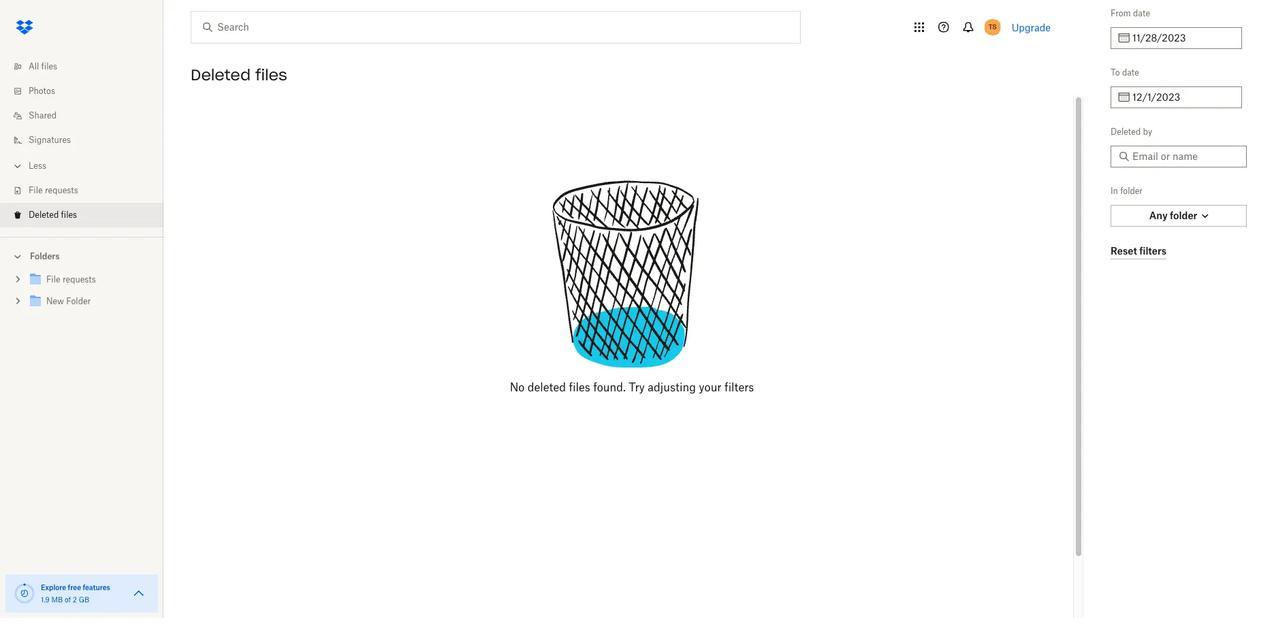 Task type: describe. For each thing, give the bounding box(es) containing it.
To date text field
[[1133, 90, 1234, 105]]

all files
[[29, 61, 57, 72]]

no deleted files found. try adjusting your filters
[[510, 381, 754, 394]]

ts button
[[982, 16, 1004, 38]]

file inside list
[[29, 185, 43, 195]]

adjusting
[[648, 381, 696, 394]]

quota usage element
[[14, 583, 35, 605]]

shared
[[29, 110, 57, 121]]

deleted inside list item
[[29, 210, 59, 220]]

list containing all files
[[0, 46, 163, 237]]

any folder button
[[1111, 205, 1247, 227]]

your
[[699, 381, 722, 394]]

folder for in folder
[[1121, 186, 1143, 196]]

1.9
[[41, 596, 50, 604]]

folder
[[66, 296, 91, 307]]

of
[[65, 596, 71, 604]]

files inside list item
[[61, 210, 77, 220]]

0 vertical spatial deleted files
[[191, 65, 287, 84]]

try
[[629, 381, 645, 394]]

all files link
[[11, 54, 163, 79]]

to date
[[1111, 67, 1139, 78]]

mb
[[51, 596, 63, 604]]

0 vertical spatial file requests link
[[11, 178, 163, 203]]

new folder link
[[27, 293, 153, 311]]

Deleted by text field
[[1133, 149, 1239, 164]]

photos
[[29, 86, 55, 96]]

date for to date
[[1122, 67, 1139, 78]]

explore
[[41, 584, 66, 592]]

from
[[1111, 8, 1131, 18]]

1 vertical spatial file requests link
[[27, 271, 153, 289]]

ts
[[989, 22, 997, 31]]

less image
[[11, 159, 25, 173]]

filters inside button
[[1140, 245, 1167, 256]]

deleted
[[528, 381, 566, 394]]

0 vertical spatial deleted
[[191, 65, 251, 84]]

no
[[510, 381, 525, 394]]

reset
[[1111, 245, 1137, 256]]

requests inside list
[[45, 185, 78, 195]]

deleted by
[[1111, 127, 1153, 137]]

to
[[1111, 67, 1120, 78]]

any folder
[[1150, 210, 1198, 221]]



Task type: vqa. For each thing, say whether or not it's contained in the screenshot.
the topmost Deleted files
yes



Task type: locate. For each thing, give the bounding box(es) containing it.
1 horizontal spatial folder
[[1170, 210, 1198, 221]]

shared link
[[11, 104, 163, 128]]

group containing file requests
[[0, 266, 163, 323]]

date
[[1133, 8, 1150, 18], [1122, 67, 1139, 78]]

file inside group
[[46, 274, 60, 285]]

1 vertical spatial file requests
[[46, 274, 96, 285]]

2 horizontal spatial deleted
[[1111, 127, 1141, 137]]

features
[[83, 584, 110, 592]]

deleted files link
[[11, 203, 163, 227]]

new folder
[[46, 296, 91, 307]]

0 vertical spatial date
[[1133, 8, 1150, 18]]

1 vertical spatial requests
[[63, 274, 96, 285]]

1 horizontal spatial deleted
[[191, 65, 251, 84]]

1 horizontal spatial filters
[[1140, 245, 1167, 256]]

file requests link
[[11, 178, 163, 203], [27, 271, 153, 289]]

file requests link down signatures link
[[11, 178, 163, 203]]

files
[[41, 61, 57, 72], [255, 65, 287, 84], [61, 210, 77, 220], [569, 381, 590, 394]]

0 vertical spatial filters
[[1140, 245, 1167, 256]]

file
[[29, 185, 43, 195], [46, 274, 60, 285]]

0 horizontal spatial deleted files
[[29, 210, 77, 220]]

folders
[[30, 251, 60, 262]]

found.
[[593, 381, 626, 394]]

0 vertical spatial file requests
[[29, 185, 78, 195]]

from date
[[1111, 8, 1150, 18]]

file requests down less
[[29, 185, 78, 195]]

1 vertical spatial folder
[[1170, 210, 1198, 221]]

filters right your
[[725, 381, 754, 394]]

deleted files list item
[[0, 203, 163, 227]]

list
[[0, 46, 163, 237]]

file requests up new folder
[[46, 274, 96, 285]]

folder right in
[[1121, 186, 1143, 196]]

0 horizontal spatial file
[[29, 185, 43, 195]]

date right from
[[1133, 8, 1150, 18]]

0 horizontal spatial filters
[[725, 381, 754, 394]]

gb
[[79, 596, 89, 604]]

folders button
[[0, 246, 163, 266]]

0 horizontal spatial deleted
[[29, 210, 59, 220]]

requests
[[45, 185, 78, 195], [63, 274, 96, 285]]

by
[[1143, 127, 1153, 137]]

requests up folder
[[63, 274, 96, 285]]

deleted files
[[191, 65, 287, 84], [29, 210, 77, 220]]

upgrade
[[1012, 21, 1051, 33]]

group
[[0, 266, 163, 323]]

any
[[1150, 210, 1168, 221]]

requests up 'deleted files' list item
[[45, 185, 78, 195]]

in
[[1111, 186, 1118, 196]]

file down less
[[29, 185, 43, 195]]

file up new
[[46, 274, 60, 285]]

0 horizontal spatial folder
[[1121, 186, 1143, 196]]

free
[[68, 584, 81, 592]]

all
[[29, 61, 39, 72]]

explore free features 1.9 mb of 2 gb
[[41, 584, 110, 604]]

0 vertical spatial requests
[[45, 185, 78, 195]]

signatures link
[[11, 128, 163, 153]]

requests inside group
[[63, 274, 96, 285]]

1 vertical spatial deleted files
[[29, 210, 77, 220]]

folder right any
[[1170, 210, 1198, 221]]

filters
[[1140, 245, 1167, 256], [725, 381, 754, 394]]

1 vertical spatial deleted
[[1111, 127, 1141, 137]]

dropbox image
[[11, 14, 38, 41]]

1 vertical spatial file
[[46, 274, 60, 285]]

1 horizontal spatial deleted files
[[191, 65, 287, 84]]

2
[[73, 596, 77, 604]]

Search text field
[[217, 20, 772, 35]]

reset filters button
[[1111, 243, 1167, 260]]

0 vertical spatial file
[[29, 185, 43, 195]]

folder inside button
[[1170, 210, 1198, 221]]

0 vertical spatial folder
[[1121, 186, 1143, 196]]

filters right reset
[[1140, 245, 1167, 256]]

reset filters
[[1111, 245, 1167, 256]]

2 vertical spatial deleted
[[29, 210, 59, 220]]

upgrade link
[[1012, 21, 1051, 33]]

deleted
[[191, 65, 251, 84], [1111, 127, 1141, 137], [29, 210, 59, 220]]

folder for any folder
[[1170, 210, 1198, 221]]

new
[[46, 296, 64, 307]]

1 horizontal spatial file
[[46, 274, 60, 285]]

in folder
[[1111, 186, 1143, 196]]

signatures
[[29, 135, 71, 145]]

1 vertical spatial filters
[[725, 381, 754, 394]]

date right to
[[1122, 67, 1139, 78]]

file requests link up new folder link
[[27, 271, 153, 289]]

photos link
[[11, 79, 163, 104]]

date for from date
[[1133, 8, 1150, 18]]

1 vertical spatial date
[[1122, 67, 1139, 78]]

deleted files inside list item
[[29, 210, 77, 220]]

From date text field
[[1133, 31, 1234, 46]]

file requests
[[29, 185, 78, 195], [46, 274, 96, 285]]

less
[[29, 161, 46, 171]]

folder
[[1121, 186, 1143, 196], [1170, 210, 1198, 221]]



